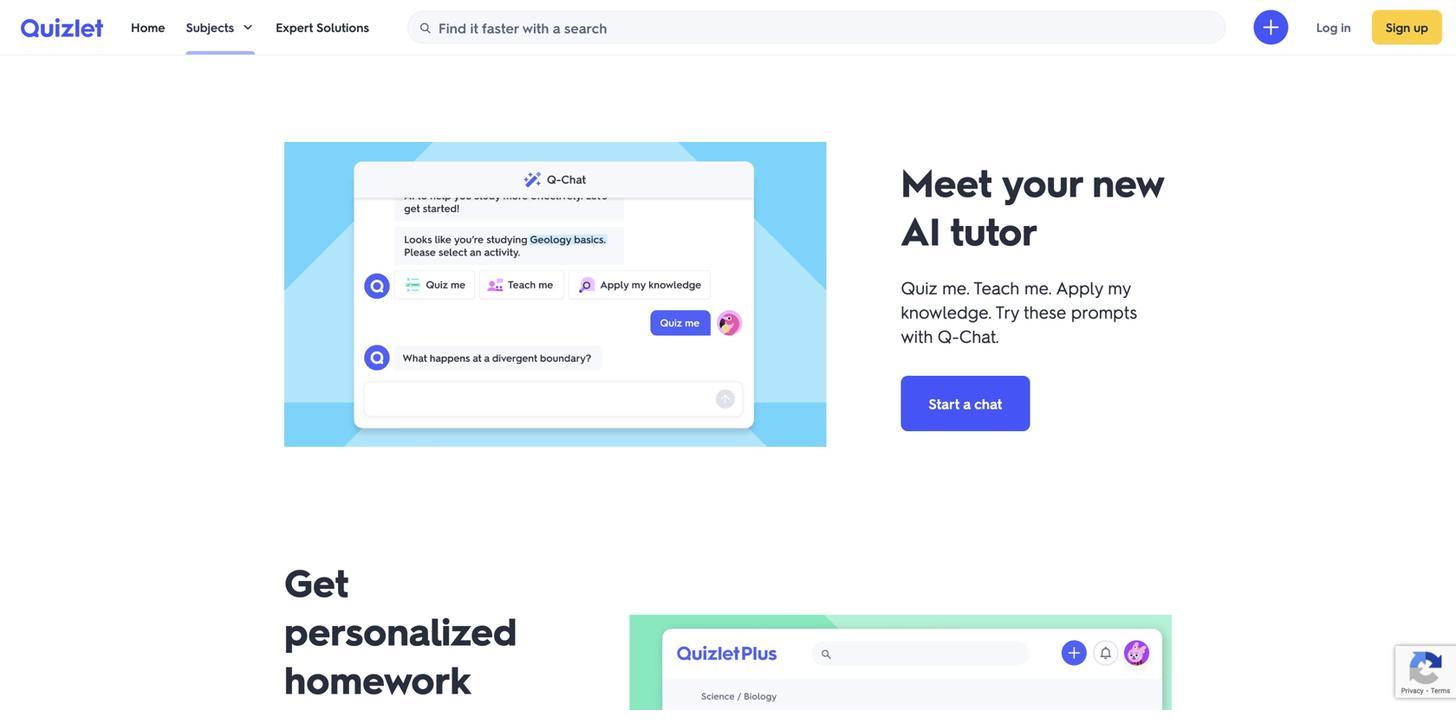 Task type: describe. For each thing, give the bounding box(es) containing it.
your
[[1002, 157, 1082, 207]]

a
[[963, 395, 971, 413]]

2 quizlet image from the top
[[21, 18, 103, 37]]

search image
[[419, 21, 432, 35]]

sign
[[1386, 20, 1411, 35]]

quiz me. teach me. apply my knowledge. try these prompts with q-chat.
[[901, 276, 1137, 347]]

home
[[131, 20, 165, 35]]

knowledge.
[[901, 301, 992, 323]]

create image
[[1261, 17, 1282, 38]]

in
[[1341, 20, 1351, 35]]

log in
[[1316, 20, 1351, 35]]

ai
[[901, 205, 941, 255]]

caret down image
[[241, 20, 255, 34]]

prompts
[[1071, 301, 1137, 323]]

get personalized homework help
[[284, 557, 517, 711]]

log in button
[[1303, 10, 1365, 45]]

1 quizlet image from the top
[[21, 17, 103, 37]]

try
[[995, 301, 1019, 323]]

personalized
[[284, 606, 517, 656]]

expert solutions link
[[276, 0, 369, 55]]

meet your new ai tutor
[[901, 157, 1164, 255]]

1 me. from the left
[[942, 276, 970, 299]]

expert solutions
[[276, 20, 369, 35]]

subjects button
[[186, 0, 255, 55]]

log
[[1316, 20, 1338, 35]]



Task type: locate. For each thing, give the bounding box(es) containing it.
expert
[[276, 20, 313, 35]]

Search text field
[[438, 11, 1221, 44]]

get
[[284, 557, 348, 607]]

me.
[[942, 276, 970, 299], [1025, 276, 1052, 299]]

solutions
[[316, 20, 369, 35]]

Search field
[[408, 11, 1225, 44]]

start
[[929, 395, 960, 413]]

1 horizontal spatial me.
[[1025, 276, 1052, 299]]

with
[[901, 325, 933, 347]]

meet
[[901, 157, 992, 207]]

me. up these
[[1025, 276, 1052, 299]]

q-
[[938, 325, 959, 347]]

homework
[[284, 654, 470, 704]]

teach
[[974, 276, 1020, 299]]

home link
[[131, 0, 165, 55]]

these
[[1024, 301, 1066, 323]]

quiz
[[901, 276, 938, 299]]

apply
[[1056, 276, 1103, 299]]

tutor
[[951, 205, 1038, 255]]

2 me. from the left
[[1025, 276, 1052, 299]]

sign up
[[1386, 20, 1429, 35]]

start a chat
[[929, 395, 1002, 413]]

sign up button
[[1372, 10, 1442, 45]]

chat
[[974, 395, 1002, 413]]

me. up knowledge.
[[942, 276, 970, 299]]

chat.
[[959, 325, 999, 347]]

start a chat button
[[901, 376, 1030, 432]]

help
[[284, 703, 363, 711]]

up
[[1414, 20, 1429, 35]]

quizlet image
[[21, 17, 103, 37], [21, 18, 103, 37]]

subjects
[[186, 20, 234, 35]]

0 horizontal spatial me.
[[942, 276, 970, 299]]

my
[[1108, 276, 1131, 299]]

new
[[1092, 157, 1164, 207]]

None search field
[[407, 11, 1226, 44]]



Task type: vqa. For each thing, say whether or not it's contained in the screenshot.
Knowledge.
yes



